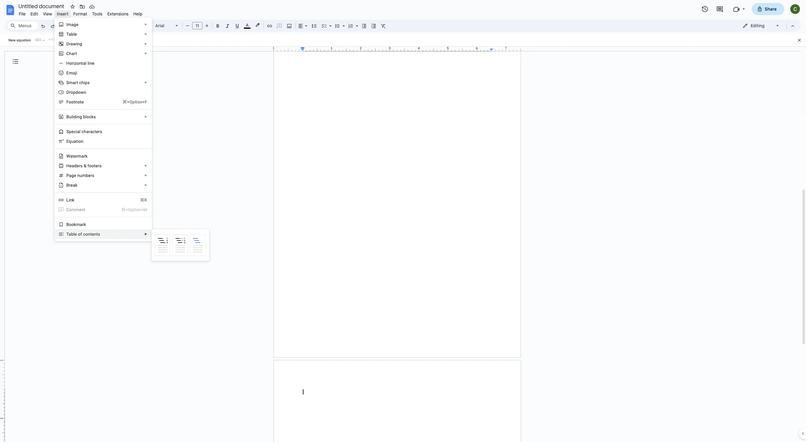 Task type: describe. For each thing, give the bounding box(es) containing it.
comment m element
[[66, 207, 87, 212]]

able
[[69, 32, 77, 37]]

main toolbar
[[38, 0, 388, 286]]

► for t able
[[145, 32, 148, 36]]

d rawing
[[66, 41, 82, 46]]

i mage
[[66, 22, 78, 27]]

b u ilding blocks
[[66, 114, 96, 119]]

m
[[72, 207, 75, 212]]

spe
[[66, 129, 74, 134]]

e
[[74, 173, 76, 178]]

content
[[83, 232, 98, 237]]

smart chips
[[66, 80, 90, 85]]

eaders
[[69, 163, 83, 168]]

editing
[[751, 23, 765, 28]]

u
[[69, 114, 71, 119]]

h eaders & footers
[[66, 163, 102, 168]]

headers & footers h element
[[66, 163, 103, 168]]

l ink
[[66, 198, 74, 203]]

foot n ote
[[66, 100, 84, 104]]

pa g e numbers
[[66, 173, 94, 178]]

k
[[75, 183, 77, 188]]

i
[[66, 22, 68, 27]]

ment
[[75, 207, 85, 212]]

table
[[66, 232, 77, 237]]

spe c ial characters
[[66, 129, 102, 134]]

arial option
[[155, 21, 172, 30]]

dropdown
[[66, 90, 86, 95]]

page numbers g element
[[66, 173, 96, 178]]

right margin image
[[490, 47, 521, 51]]

insert
[[57, 11, 68, 17]]

c
[[74, 129, 76, 134]]

Rename text field
[[16, 2, 68, 10]]

bookmark b element
[[66, 222, 88, 227]]

b ookmark
[[66, 222, 86, 227]]

miscellaneous operations image
[[47, 37, 56, 42]]

izontal
[[73, 61, 86, 66]]

ho
[[66, 61, 72, 66]]

numbers
[[77, 173, 94, 178]]

chips
[[79, 80, 90, 85]]

⌘+option+m
[[121, 207, 147, 212]]

insert image image
[[286, 21, 293, 30]]

watermark j element
[[66, 154, 89, 159]]

editing button
[[739, 21, 784, 30]]

pa
[[66, 173, 71, 178]]

ote
[[78, 100, 84, 104]]

view
[[43, 11, 52, 17]]

tools
[[92, 11, 103, 17]]

chart
[[66, 51, 77, 56]]

chart q element
[[66, 51, 79, 56]]

e quation
[[66, 139, 83, 144]]

rawing
[[69, 41, 82, 46]]

► for ilding blocks
[[145, 115, 148, 118]]

format
[[73, 11, 87, 17]]

g
[[71, 173, 74, 178]]

footers
[[88, 163, 102, 168]]

menu inside application
[[40, 18, 152, 442]]

► for d rawing
[[145, 42, 148, 45]]

► for e numbers
[[145, 174, 148, 177]]

mage
[[68, 22, 78, 27]]

► for h eaders & footers
[[145, 164, 148, 167]]

⌘k element
[[133, 197, 147, 203]]

⌘+option+m element
[[114, 207, 147, 213]]

5 ► from the top
[[145, 81, 148, 84]]

l
[[66, 198, 69, 203]]

checklist menu image
[[328, 22, 332, 24]]

break k element
[[66, 183, 79, 188]]

b for ookmark
[[66, 222, 69, 227]]

special characters c element
[[66, 129, 104, 134]]

d
[[66, 41, 69, 46]]

Font size field
[[192, 22, 205, 30]]

tools menu item
[[90, 10, 105, 18]]

help menu item
[[131, 10, 145, 18]]

1
[[273, 46, 275, 50]]

building blocks u element
[[66, 114, 98, 119]]

brea k
[[66, 183, 77, 188]]

menu bar banner
[[0, 0, 806, 442]]

emoji 7 element
[[66, 71, 79, 75]]

help
[[133, 11, 142, 17]]

watermark
[[66, 154, 88, 159]]

greek letters image
[[34, 37, 42, 42]]

arial
[[155, 23, 164, 28]]

menu item containing co
[[55, 205, 152, 215]]

h
[[66, 163, 69, 168]]

t able
[[66, 32, 77, 37]]



Task type: vqa. For each thing, say whether or not it's contained in the screenshot.
the Tools menu item
yes



Task type: locate. For each thing, give the bounding box(es) containing it.
mode and view toolbar
[[738, 20, 798, 32]]

8 ► from the top
[[145, 174, 148, 177]]

left margin image
[[274, 47, 305, 51]]

2 b from the top
[[66, 222, 69, 227]]

► for i mage
[[145, 23, 148, 26]]

of
[[78, 232, 82, 237]]

0 vertical spatial b
[[66, 114, 69, 119]]

ink
[[69, 198, 74, 203]]

table of content s
[[66, 232, 100, 237]]

e
[[66, 139, 69, 144]]

10 ► from the top
[[145, 232, 148, 236]]

line
[[88, 61, 94, 66]]

menu bar inside the menu bar banner
[[16, 8, 145, 18]]

view menu item
[[41, 10, 55, 18]]

b for u
[[66, 114, 69, 119]]

► for brea k
[[145, 183, 148, 187]]

share
[[765, 6, 777, 12]]

row 1. column 3. table of contents with blue links and no page numbers element
[[190, 235, 206, 256]]

link l element
[[66, 198, 76, 203]]

b up table
[[66, 222, 69, 227]]

table t element
[[66, 32, 79, 37]]

2 ► from the top
[[145, 32, 148, 36]]

Menus field
[[8, 21, 38, 30]]

top margin image
[[0, 361, 5, 391]]

co m ment
[[66, 207, 85, 212]]

new equation
[[8, 38, 31, 42]]

3 ► from the top
[[145, 42, 148, 45]]

7 ► from the top
[[145, 164, 148, 167]]

1 b from the top
[[66, 114, 69, 119]]

edit
[[30, 11, 38, 17]]

application
[[0, 0, 806, 442]]

ookmark
[[69, 222, 86, 227]]

b left ilding on the top left
[[66, 114, 69, 119]]

extensions menu item
[[105, 10, 131, 18]]

new equation button
[[7, 36, 32, 45]]

foot
[[66, 100, 75, 104]]

menu item
[[55, 205, 152, 215]]

drawing d element
[[66, 41, 84, 46]]

row
[[154, 0, 207, 288]]

application containing share
[[0, 0, 806, 442]]

edit menu item
[[28, 10, 41, 18]]

⌘k
[[140, 198, 147, 203]]

format menu item
[[71, 10, 90, 18]]

n
[[75, 100, 78, 104]]

table of contents s element
[[66, 232, 102, 237]]

share button
[[752, 3, 785, 15]]

new
[[8, 38, 16, 42]]

Star checkbox
[[68, 2, 77, 11]]

s
[[98, 232, 100, 237]]

⌘+option+f
[[123, 100, 147, 104]]

equations toolbar
[[0, 34, 806, 47]]

smart
[[66, 80, 78, 85]]

4 ► from the top
[[145, 52, 148, 55]]

footnote n element
[[66, 100, 86, 104]]

►
[[145, 23, 148, 26], [145, 32, 148, 36], [145, 42, 148, 45], [145, 52, 148, 55], [145, 81, 148, 84], [145, 115, 148, 118], [145, 164, 148, 167], [145, 174, 148, 177], [145, 183, 148, 187], [145, 232, 148, 236]]

r
[[72, 61, 73, 66]]

extensions
[[107, 11, 129, 17]]

emoji
[[66, 71, 77, 75]]

line & paragraph spacing image
[[311, 21, 318, 30]]

menu bar containing file
[[16, 8, 145, 18]]

row 1. column 1. table of contents with black text and page numbers element
[[155, 235, 171, 256]]

1 vertical spatial b
[[66, 222, 69, 227]]

text color image
[[244, 21, 251, 29]]

smart chips z element
[[66, 80, 92, 85]]

image i element
[[66, 22, 80, 27]]

blocks
[[83, 114, 96, 119]]

file
[[19, 11, 26, 17]]

bulleted list menu image
[[341, 22, 345, 24]]

dropdown 6 element
[[66, 90, 88, 95]]

menu containing i
[[40, 18, 152, 442]]

equation e element
[[66, 139, 85, 144]]

insert menu item
[[55, 10, 71, 18]]

b
[[66, 114, 69, 119], [66, 222, 69, 227]]

t
[[66, 32, 69, 37]]

file menu item
[[16, 10, 28, 18]]

highlight color image
[[254, 21, 261, 29]]

6 ► from the top
[[145, 115, 148, 118]]

9 ► from the top
[[145, 183, 148, 187]]

equation
[[17, 38, 31, 42]]

&
[[84, 163, 86, 168]]

characters
[[82, 129, 102, 134]]

menu
[[40, 18, 152, 442]]

quation
[[69, 139, 83, 144]]

menu bar
[[16, 8, 145, 18]]

ial
[[76, 129, 81, 134]]

⌘+option+f element
[[115, 99, 147, 105]]

co
[[66, 207, 72, 212]]

► for table of content s
[[145, 232, 148, 236]]

ilding
[[71, 114, 82, 119]]

horizontal line r element
[[66, 61, 96, 66]]

brea
[[66, 183, 75, 188]]

ho r izontal line
[[66, 61, 94, 66]]

1 ► from the top
[[145, 23, 148, 26]]

Font size text field
[[193, 22, 202, 29]]



